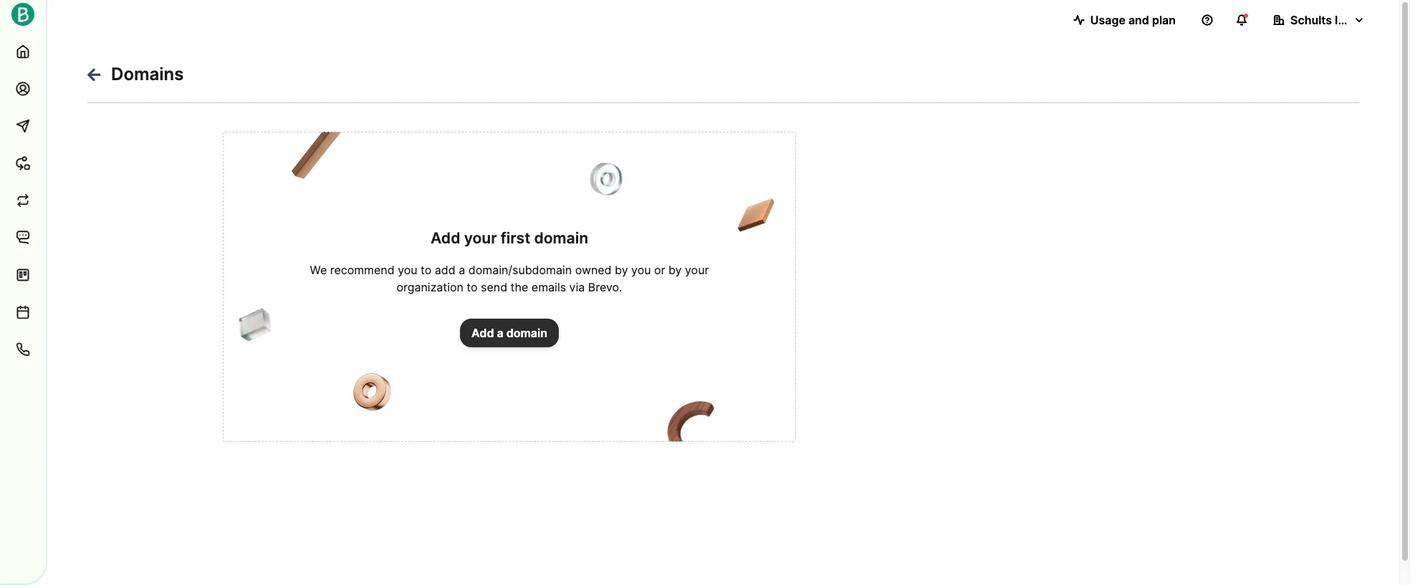 Task type: locate. For each thing, give the bounding box(es) containing it.
1 horizontal spatial add
[[472, 326, 494, 340]]

send
[[481, 280, 508, 294]]

0 vertical spatial to
[[421, 263, 432, 277]]

schults
[[1291, 13, 1332, 27]]

via
[[569, 280, 585, 294]]

your inside we recommend you to add a domain/subdomain owned by you or by your organization to send the emails via brevo.
[[685, 263, 709, 277]]

your right or
[[685, 263, 709, 277]]

brevo.
[[588, 280, 622, 294]]

by up brevo.
[[615, 263, 628, 277]]

domain up owned
[[534, 229, 588, 247]]

domain
[[534, 229, 588, 247], [506, 326, 548, 340]]

1 vertical spatial a
[[497, 326, 504, 340]]

domains
[[111, 64, 184, 85]]

your
[[464, 229, 497, 247], [685, 263, 709, 277]]

you up organization
[[398, 263, 418, 277]]

to
[[421, 263, 432, 277], [467, 280, 478, 294]]

add a domain link
[[460, 319, 559, 347]]

we
[[310, 263, 327, 277]]

0 vertical spatial add
[[431, 229, 460, 247]]

0 horizontal spatial by
[[615, 263, 628, 277]]

schults inc button
[[1262, 6, 1377, 34]]

add
[[435, 263, 456, 277]]

by
[[615, 263, 628, 277], [669, 263, 682, 277]]

0 horizontal spatial your
[[464, 229, 497, 247]]

inc
[[1335, 13, 1352, 27]]

add down send at the left
[[472, 326, 494, 340]]

your left first
[[464, 229, 497, 247]]

a
[[459, 263, 465, 277], [497, 326, 504, 340]]

1 vertical spatial domain
[[506, 326, 548, 340]]

1 horizontal spatial by
[[669, 263, 682, 277]]

you
[[398, 263, 418, 277], [631, 263, 651, 277]]

you left or
[[631, 263, 651, 277]]

a down send at the left
[[497, 326, 504, 340]]

domain/subdomain
[[469, 263, 572, 277]]

add up add
[[431, 229, 460, 247]]

a right add
[[459, 263, 465, 277]]

to up organization
[[421, 263, 432, 277]]

1 vertical spatial add
[[472, 326, 494, 340]]

domain inside add a domain link
[[506, 326, 548, 340]]

first
[[501, 229, 531, 247]]

1 by from the left
[[615, 263, 628, 277]]

0 horizontal spatial a
[[459, 263, 465, 277]]

1 horizontal spatial a
[[497, 326, 504, 340]]

1 horizontal spatial you
[[631, 263, 651, 277]]

0 horizontal spatial add
[[431, 229, 460, 247]]

schults inc
[[1291, 13, 1352, 27]]

domain down the
[[506, 326, 548, 340]]

0 horizontal spatial to
[[421, 263, 432, 277]]

by right or
[[669, 263, 682, 277]]

owned
[[575, 263, 612, 277]]

1 horizontal spatial your
[[685, 263, 709, 277]]

1 vertical spatial your
[[685, 263, 709, 277]]

1 horizontal spatial to
[[467, 280, 478, 294]]

add
[[431, 229, 460, 247], [472, 326, 494, 340]]

to left send at the left
[[467, 280, 478, 294]]

add your first domain
[[431, 229, 588, 247]]

0 vertical spatial a
[[459, 263, 465, 277]]

0 horizontal spatial you
[[398, 263, 418, 277]]



Task type: describe. For each thing, give the bounding box(es) containing it.
1 vertical spatial to
[[467, 280, 478, 294]]

and
[[1129, 13, 1150, 27]]

usage
[[1091, 13, 1126, 27]]

add for add a domain
[[472, 326, 494, 340]]

0 vertical spatial domain
[[534, 229, 588, 247]]

the
[[511, 280, 528, 294]]

we recommend you to add a domain/subdomain owned by you or by your organization to send the emails via brevo.
[[310, 263, 709, 294]]

2 you from the left
[[631, 263, 651, 277]]

usage and plan
[[1091, 13, 1176, 27]]

add for add your first domain
[[431, 229, 460, 247]]

organization
[[397, 280, 464, 294]]

1 you from the left
[[398, 263, 418, 277]]

a inside we recommend you to add a domain/subdomain owned by you or by your organization to send the emails via brevo.
[[459, 263, 465, 277]]

a inside add a domain link
[[497, 326, 504, 340]]

emails
[[532, 280, 566, 294]]

2 by from the left
[[669, 263, 682, 277]]

0 vertical spatial your
[[464, 229, 497, 247]]

recommend
[[330, 263, 395, 277]]

usage and plan button
[[1062, 6, 1188, 34]]

plan
[[1152, 13, 1176, 27]]

or
[[654, 263, 665, 277]]

add a domain
[[472, 326, 548, 340]]



Task type: vqa. For each thing, say whether or not it's contained in the screenshot.
"Schults" in the top right of the page
yes



